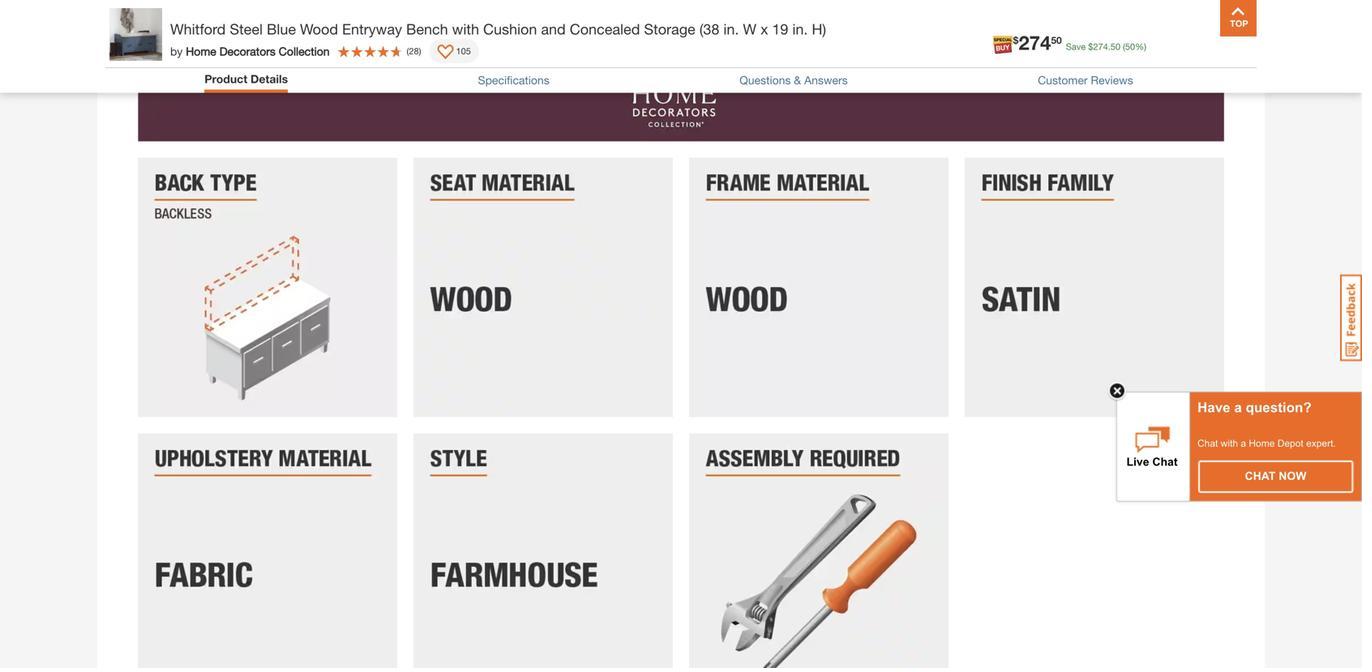 Task type: vqa. For each thing, say whether or not it's contained in the screenshot.
"Collection"
yes



Task type: describe. For each thing, give the bounding box(es) containing it.
product details
[[205, 72, 288, 86]]

0 horizontal spatial (
[[407, 46, 409, 56]]

customer
[[1038, 73, 1088, 87]]

1 vertical spatial a
[[1241, 438, 1246, 449]]

customer reviews
[[1038, 73, 1133, 87]]

style farmhouse image
[[414, 433, 673, 668]]

cushion
[[483, 20, 537, 38]]

seat material wood image
[[414, 158, 673, 417]]

0 horizontal spatial with
[[452, 20, 479, 38]]

bench
[[406, 20, 448, 38]]

$ 274 50
[[1013, 31, 1062, 54]]

home decorators collection brand banner image
[[138, 70, 1224, 141]]

wood
[[300, 20, 338, 38]]

whitford steel blue wood entryway bench with cushion and concealed storage (38 in. w x 19 in. h)
[[170, 20, 826, 38]]

%)
[[1135, 41, 1147, 52]]

50 inside $ 274 50
[[1051, 35, 1062, 46]]

save
[[1066, 41, 1086, 52]]

and
[[541, 20, 566, 38]]

collection
[[279, 44, 330, 58]]

2 in. from the left
[[793, 20, 808, 38]]

chat
[[1198, 438, 1218, 449]]

1 in. from the left
[[724, 20, 739, 38]]

question?
[[1246, 400, 1312, 415]]

expert.
[[1306, 438, 1336, 449]]

product assembly required image
[[689, 433, 949, 668]]

28
[[409, 46, 419, 56]]

1 horizontal spatial 50
[[1111, 41, 1121, 52]]

0 vertical spatial a
[[1234, 400, 1242, 415]]

$ inside $ 274 50
[[1013, 35, 1019, 46]]

questions
[[740, 73, 791, 87]]

display image
[[437, 45, 454, 61]]

chat now link
[[1199, 461, 1353, 492]]

)
[[419, 46, 421, 56]]

x
[[761, 20, 768, 38]]

questions & answers
[[740, 73, 848, 87]]

105 button
[[429, 39, 479, 63]]

1 horizontal spatial 274
[[1093, 41, 1108, 52]]

.
[[1108, 41, 1111, 52]]

specifications
[[478, 73, 550, 87]]

answers
[[804, 73, 848, 87]]

frame material wood image
[[689, 158, 949, 417]]

save $ 274 . 50 ( 50 %)
[[1066, 41, 1147, 52]]

1 horizontal spatial with
[[1221, 438, 1238, 449]]

now
[[1279, 470, 1307, 482]]

product
[[205, 72, 247, 86]]

have
[[1198, 400, 1231, 415]]

decorators
[[219, 44, 276, 58]]

whitford
[[170, 20, 226, 38]]

product image image
[[109, 8, 162, 61]]

finish family satin image
[[965, 158, 1224, 417]]

&
[[794, 73, 801, 87]]

1 horizontal spatial $
[[1088, 41, 1093, 52]]



Task type: locate. For each thing, give the bounding box(es) containing it.
in. left the w
[[724, 20, 739, 38]]

home
[[186, 44, 216, 58], [1249, 438, 1275, 449]]

with right chat
[[1221, 438, 1238, 449]]

1 horizontal spatial in.
[[793, 20, 808, 38]]

(
[[1123, 41, 1125, 52], [407, 46, 409, 56]]

50 left save
[[1051, 35, 1062, 46]]

have a question?
[[1198, 400, 1312, 415]]

with
[[452, 20, 479, 38], [1221, 438, 1238, 449]]

chat now
[[1245, 470, 1307, 482]]

50 right . in the top of the page
[[1125, 41, 1135, 52]]

concealed
[[570, 20, 640, 38]]

$ right save
[[1088, 41, 1093, 52]]

product back type backless image
[[138, 158, 397, 417]]

105
[[456, 46, 471, 56]]

h)
[[812, 20, 826, 38]]

by
[[170, 44, 183, 58]]

(38
[[700, 20, 720, 38]]

1 horizontal spatial (
[[1123, 41, 1125, 52]]

depot
[[1278, 438, 1304, 449]]

1 vertical spatial home
[[1249, 438, 1275, 449]]

chat with a home depot expert.
[[1198, 438, 1336, 449]]

1 horizontal spatial home
[[1249, 438, 1275, 449]]

reviews
[[1091, 73, 1133, 87]]

0 horizontal spatial home
[[186, 44, 216, 58]]

product details button
[[205, 72, 288, 89], [205, 72, 288, 86]]

blue
[[267, 20, 296, 38]]

0 horizontal spatial in.
[[724, 20, 739, 38]]

0 horizontal spatial 274
[[1019, 31, 1051, 54]]

$ left save
[[1013, 35, 1019, 46]]

customer reviews button
[[1038, 73, 1133, 87], [1038, 73, 1133, 87]]

feedback link image
[[1340, 274, 1362, 362]]

19
[[772, 20, 789, 38]]

2 horizontal spatial 50
[[1125, 41, 1135, 52]]

a right chat
[[1241, 438, 1246, 449]]

0 horizontal spatial $
[[1013, 35, 1019, 46]]

274 left save
[[1019, 31, 1051, 54]]

questions & answers button
[[740, 73, 848, 87], [740, 73, 848, 87]]

storage
[[644, 20, 695, 38]]

details
[[251, 72, 288, 86]]

entryway
[[342, 20, 402, 38]]

$
[[1013, 35, 1019, 46], [1088, 41, 1093, 52]]

w
[[743, 20, 757, 38]]

steel
[[230, 20, 263, 38]]

0 vertical spatial with
[[452, 20, 479, 38]]

50
[[1051, 35, 1062, 46], [1111, 41, 1121, 52], [1125, 41, 1135, 52]]

1 vertical spatial with
[[1221, 438, 1238, 449]]

50 left %)
[[1111, 41, 1121, 52]]

in.
[[724, 20, 739, 38], [793, 20, 808, 38]]

in. left h)
[[793, 20, 808, 38]]

specifications button
[[478, 73, 550, 87], [478, 73, 550, 87]]

top button
[[1220, 0, 1257, 36]]

by home decorators collection
[[170, 44, 330, 58]]

a
[[1234, 400, 1242, 415], [1241, 438, 1246, 449]]

0 horizontal spatial 50
[[1051, 35, 1062, 46]]

a right have
[[1234, 400, 1242, 415]]

home down whitford on the left of the page
[[186, 44, 216, 58]]

chat
[[1245, 470, 1276, 482]]

274
[[1019, 31, 1051, 54], [1093, 41, 1108, 52]]

( right . in the top of the page
[[1123, 41, 1125, 52]]

home left depot at the right
[[1249, 438, 1275, 449]]

274 right save
[[1093, 41, 1108, 52]]

( 28 )
[[407, 46, 421, 56]]

( left )
[[407, 46, 409, 56]]

with up 105
[[452, 20, 479, 38]]

0 vertical spatial home
[[186, 44, 216, 58]]

upholstery material fabric image
[[138, 433, 397, 668]]



